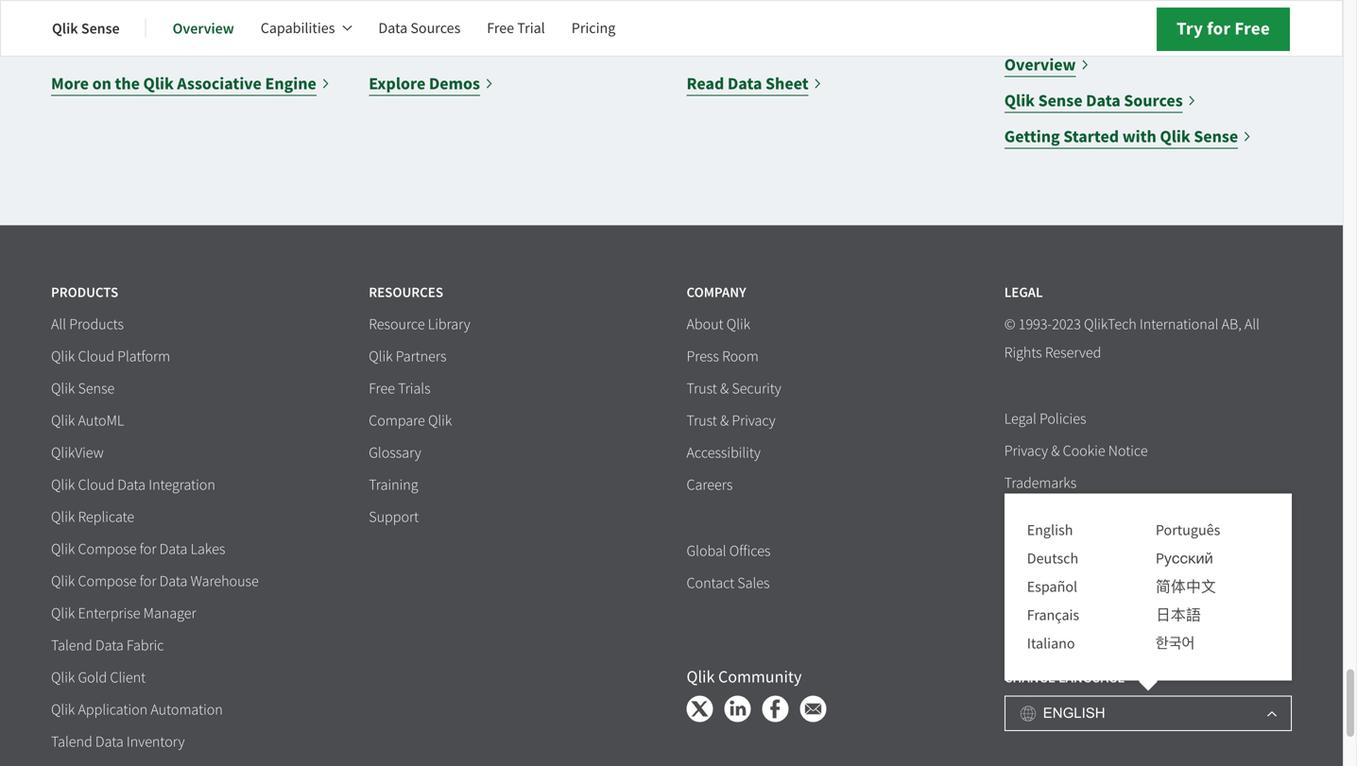 Task type: locate. For each thing, give the bounding box(es) containing it.
0 horizontal spatial privacy
[[732, 412, 776, 431]]

trust down press
[[687, 380, 717, 399]]

qlik sense link up qlik automl on the left bottom
[[51, 380, 115, 400]]

qlik application automation link
[[51, 701, 223, 721]]

& up accessibility
[[720, 412, 729, 431]]

read
[[687, 73, 725, 95]]

0 vertical spatial enterprise
[[1087, 27, 1165, 50]]

0 vertical spatial cloud
[[78, 348, 114, 367]]

trust up accessibility
[[687, 412, 717, 431]]

cloud down all products link
[[78, 348, 114, 367]]

glossary link
[[369, 444, 421, 464]]

legal inside legal policies link
[[1005, 410, 1037, 429]]

free left trial
[[487, 18, 514, 38]]

privacy & cookie notice link
[[1005, 442, 1148, 462]]

data right "read"
[[728, 73, 763, 95]]

qlik sense data sources link
[[1005, 88, 1198, 114]]

trust for trust & privacy
[[687, 412, 717, 431]]

1 horizontal spatial sources
[[1125, 90, 1184, 112]]

legal up the 1993-
[[1005, 283, 1043, 302]]

0 horizontal spatial terms
[[1005, 507, 1042, 525]]

0 vertical spatial &
[[720, 380, 729, 399]]

for up qlik compose for data warehouse
[[140, 541, 156, 559]]

data up explore
[[379, 18, 408, 38]]

1 vertical spatial compose
[[78, 573, 137, 592]]

legal up product
[[1005, 539, 1037, 558]]

0 vertical spatial terms
[[1005, 507, 1042, 525]]

privacy down security
[[732, 412, 776, 431]]

1 compose from the top
[[78, 541, 137, 559]]

1 horizontal spatial terms
[[1056, 571, 1094, 590]]

2 vertical spatial &
[[1052, 442, 1060, 461]]

compose
[[78, 541, 137, 559], [78, 573, 137, 592]]

for
[[1208, 17, 1231, 41], [140, 541, 156, 559], [140, 573, 156, 592]]

1 talend from the top
[[51, 637, 92, 656]]

demos
[[585, 15, 652, 45], [429, 73, 480, 95]]

legal for legal
[[1005, 283, 1043, 302]]

privacy up 'trademarks'
[[1005, 442, 1049, 461]]

cookie
[[1063, 442, 1106, 461]]

english deutsch español français italiano
[[1028, 521, 1080, 654]]

qlik automl
[[51, 412, 124, 431]]

try for free link
[[1157, 8, 1291, 51]]

all up qlik cloud platform
[[51, 316, 66, 334]]

qlik gold client link
[[51, 669, 146, 689]]

1 horizontal spatial free
[[487, 18, 514, 38]]

qlik cloud platform
[[51, 348, 170, 367]]

data up manager
[[159, 573, 188, 592]]

2 compose from the top
[[78, 573, 137, 592]]

training link
[[369, 476, 418, 496]]

menu bar
[[52, 6, 642, 51]]

data sources
[[379, 18, 461, 38]]

english for english deutsch español français italiano
[[1028, 521, 1074, 541]]

my
[[1089, 603, 1106, 622]]

1 cloud from the top
[[78, 348, 114, 367]]

0 horizontal spatial overview
[[173, 18, 234, 38]]

demos right explore
[[429, 73, 480, 95]]

0 horizontal spatial free
[[369, 380, 395, 399]]

talend for talend data inventory
[[51, 733, 92, 752]]

enterprise left saas
[[1087, 27, 1165, 50]]

1 horizontal spatial all
[[1245, 316, 1260, 334]]

1 vertical spatial english
[[1044, 706, 1106, 722]]

2 vertical spatial legal
[[1005, 539, 1037, 558]]

integration
[[149, 476, 215, 495]]

trust
[[687, 380, 717, 399], [687, 412, 717, 431]]

trust & privacy
[[687, 412, 776, 431]]

overview inside qlik sense enterprise saas technical overview
[[1005, 54, 1076, 76]]

qlik inside qlik gold client link
[[51, 669, 75, 688]]

0 vertical spatial qlik sense link
[[52, 6, 120, 51]]

menu bar containing qlik sense
[[52, 6, 642, 51]]

for right try
[[1208, 17, 1231, 41]]

associative
[[177, 73, 262, 95]]

1 vertical spatial privacy
[[1005, 442, 1049, 461]]

1 vertical spatial enterprise
[[78, 605, 140, 624]]

sources up explore demos 'link'
[[411, 18, 461, 38]]

overview up qlik sense data sources
[[1005, 54, 1076, 76]]

português
[[1156, 521, 1221, 541]]

replicate
[[78, 508, 134, 527]]

demos right trial
[[585, 15, 652, 45]]

sense up getting
[[1039, 90, 1083, 112]]

1 vertical spatial legal
[[1005, 410, 1037, 429]]

qlik inside qlik enterprise manager link
[[51, 605, 75, 624]]

try
[[1177, 17, 1204, 41]]

for down qlik compose for data lakes link
[[140, 573, 156, 592]]

free inside menu bar
[[487, 18, 514, 38]]

sense up qlik sense data sources
[[1039, 27, 1083, 50]]

enterprise up talend data fabric
[[78, 605, 140, 624]]

compare qlik
[[369, 412, 452, 431]]

sheet
[[766, 73, 809, 95]]

qlik inside menu bar
[[52, 18, 78, 38]]

contact sales link
[[687, 575, 770, 594]]

qlik sense up qlik automl on the left bottom
[[51, 380, 115, 399]]

qlik inside qlik partners link
[[369, 348, 393, 367]]

0 vertical spatial legal
[[1005, 283, 1043, 302]]

& for privacy
[[720, 412, 729, 431]]

capabilities link
[[261, 6, 352, 51]]

sense right with
[[1194, 125, 1239, 148]]

global
[[687, 542, 727, 561]]

products up all products
[[51, 283, 118, 302]]

3 legal from the top
[[1005, 539, 1037, 558]]

training
[[369, 476, 418, 495]]

talend up gold at the left bottom of the page
[[51, 637, 92, 656]]

english link
[[1028, 521, 1074, 542]]

1 trust from the top
[[687, 380, 717, 399]]

0 vertical spatial trust
[[687, 380, 717, 399]]

compare qlik link
[[369, 412, 452, 432]]

talend down "application"
[[51, 733, 92, 752]]

0 vertical spatial demos
[[585, 15, 652, 45]]

do not share my info link
[[1005, 603, 1132, 623]]

trial
[[517, 18, 545, 38]]

0 vertical spatial qlik sense
[[52, 18, 120, 38]]

français link
[[1028, 606, 1080, 627]]

contact sales
[[687, 575, 770, 594]]

trials
[[398, 380, 431, 399]]

demos inside 'link'
[[429, 73, 480, 95]]

1 vertical spatial products
[[69, 316, 124, 334]]

qlik enterprise manager link
[[51, 605, 196, 625]]

qlikview
[[51, 444, 104, 463]]

trust & privacy link
[[687, 412, 776, 432]]

1 vertical spatial trust
[[687, 412, 717, 431]]

saas
[[1168, 27, 1205, 50]]

0 horizontal spatial sources
[[411, 18, 461, 38]]

ab,
[[1222, 316, 1242, 334]]

cloud for data
[[78, 476, 114, 495]]

free right try
[[1235, 17, 1271, 41]]

sources up with
[[1125, 90, 1184, 112]]

2 cloud from the top
[[78, 476, 114, 495]]

0 vertical spatial compose
[[78, 541, 137, 559]]

compose inside 'qlik compose for data warehouse' link
[[78, 573, 137, 592]]

legal inside legal agreements link
[[1005, 539, 1037, 558]]

1 horizontal spatial enterprise
[[1087, 27, 1165, 50]]

2 trust from the top
[[687, 412, 717, 431]]

0 horizontal spatial enterprise
[[78, 605, 140, 624]]

qlik cloud data integration
[[51, 476, 215, 495]]

2 vertical spatial for
[[140, 573, 156, 592]]

resource library link
[[369, 316, 471, 335]]

policies
[[1040, 410, 1087, 429]]

pricing link
[[572, 6, 616, 51]]

data up replicate
[[117, 476, 146, 495]]

talend data fabric link
[[51, 637, 164, 657]]

legal left the policies
[[1005, 410, 1037, 429]]

explore
[[369, 73, 426, 95]]

products up qlik cloud platform
[[69, 316, 124, 334]]

company
[[687, 283, 747, 302]]

2 talend from the top
[[51, 733, 92, 752]]

1 vertical spatial &
[[720, 412, 729, 431]]

overview inside menu bar
[[173, 18, 234, 38]]

enterprise
[[1087, 27, 1165, 50], [78, 605, 140, 624]]

overview up the more on the qlik associative engine "link"
[[173, 18, 234, 38]]

1 horizontal spatial overview
[[1005, 54, 1076, 76]]

engine down capabilities
[[265, 73, 317, 95]]

qlik inside the more on the qlik associative engine "link"
[[143, 73, 174, 95]]

data down "application"
[[95, 733, 124, 752]]

free left trials
[[369, 380, 395, 399]]

all
[[51, 316, 66, 334], [1245, 316, 1260, 334]]

qlik compose for data warehouse
[[51, 573, 259, 592]]

1 vertical spatial qlik sense link
[[51, 380, 115, 400]]

getting
[[1005, 125, 1061, 148]]

sources
[[411, 18, 461, 38], [1125, 90, 1184, 112]]

1 vertical spatial engine
[[265, 73, 317, 95]]

& for cookie
[[1052, 442, 1060, 461]]

about
[[687, 316, 724, 334]]

1 vertical spatial overview
[[1005, 54, 1076, 76]]

qlik cloud platform link
[[51, 348, 170, 368]]

qlik compose for data lakes
[[51, 541, 225, 559]]

0 vertical spatial sources
[[411, 18, 461, 38]]

1 vertical spatial cloud
[[78, 476, 114, 495]]

notice
[[1109, 442, 1148, 461]]

trademarks
[[1005, 474, 1077, 493]]

legal
[[1005, 283, 1043, 302], [1005, 410, 1037, 429], [1005, 539, 1037, 558]]

share
[[1050, 603, 1086, 622]]

qlik inside the compare qlik link
[[428, 412, 452, 431]]

all products
[[51, 316, 124, 334]]

english inside english deutsch español français italiano
[[1028, 521, 1074, 541]]

press room
[[687, 348, 759, 367]]

qlik sense inside menu bar
[[52, 18, 120, 38]]

1 vertical spatial sources
[[1125, 90, 1184, 112]]

1 vertical spatial demos
[[429, 73, 480, 95]]

compose down replicate
[[78, 541, 137, 559]]

engine up associative
[[204, 15, 270, 45]]

resource
[[369, 316, 425, 334]]

sense up on
[[81, 18, 120, 38]]

english inside english dropdown button
[[1044, 706, 1106, 722]]

security
[[732, 380, 782, 399]]

free for trial
[[487, 18, 514, 38]]

trust inside trust & security link
[[687, 380, 717, 399]]

try for free
[[1177, 17, 1271, 41]]

careers link
[[687, 476, 733, 496]]

terms
[[1005, 507, 1042, 525], [1056, 571, 1094, 590]]

cloud up qlik replicate at the left
[[78, 476, 114, 495]]

2 legal from the top
[[1005, 410, 1037, 429]]

sense up explore demos 'link'
[[413, 15, 471, 45]]

0 vertical spatial talend
[[51, 637, 92, 656]]

compose for qlik compose for data warehouse
[[78, 573, 137, 592]]

qlik sense link up more
[[52, 6, 120, 51]]

for for warehouse
[[140, 573, 156, 592]]

italiano
[[1028, 635, 1076, 654]]

1 vertical spatial for
[[140, 541, 156, 559]]

1 legal from the top
[[1005, 283, 1043, 302]]

all right ab,
[[1245, 316, 1260, 334]]

1 horizontal spatial demos
[[585, 15, 652, 45]]

talend for talend data fabric
[[51, 637, 92, 656]]

& left cookie
[[1052, 442, 1060, 461]]

compose inside qlik compose for data lakes link
[[78, 541, 137, 559]]

sense inside getting started with qlik sense link
[[1194, 125, 1239, 148]]

gold
[[78, 669, 107, 688]]

qlik inside qlik cloud data integration link
[[51, 476, 75, 495]]

all products link
[[51, 316, 124, 335]]

0 vertical spatial overview
[[173, 18, 234, 38]]

compose up 'qlik enterprise manager'
[[78, 573, 137, 592]]

qlik inside qlik sense enterprise saas technical overview
[[1005, 27, 1035, 50]]

qlik sense enterprise saas technical overview link
[[1005, 25, 1293, 78]]

english for english
[[1044, 706, 1106, 722]]

1 vertical spatial talend
[[51, 733, 92, 752]]

trademarks link
[[1005, 474, 1077, 494]]

free trials
[[369, 380, 431, 399]]

press room link
[[687, 348, 759, 368]]

explore demos link
[[369, 71, 494, 97]]

2 all from the left
[[1245, 316, 1260, 334]]

qlik sense up more
[[52, 18, 120, 38]]

& down press room link
[[720, 380, 729, 399]]

talend data inventory
[[51, 733, 185, 752]]

more
[[51, 73, 89, 95]]

trust inside trust & privacy link
[[687, 412, 717, 431]]

use
[[1060, 507, 1083, 525]]

automl
[[78, 412, 124, 431]]

0 horizontal spatial demos
[[429, 73, 480, 95]]

automation
[[151, 701, 223, 720]]

1 horizontal spatial privacy
[[1005, 442, 1049, 461]]

do
[[1005, 603, 1022, 622]]

qlik inside about qlik link
[[727, 316, 751, 334]]

0 horizontal spatial all
[[51, 316, 66, 334]]

free
[[1235, 17, 1271, 41], [487, 18, 514, 38], [369, 380, 395, 399]]

0 vertical spatial english
[[1028, 521, 1074, 541]]



Task type: vqa. For each thing, say whether or not it's contained in the screenshot.
folder.
no



Task type: describe. For each thing, give the bounding box(es) containing it.
partners
[[396, 348, 447, 367]]

qlik replicate
[[51, 508, 134, 527]]

manager
[[143, 605, 196, 624]]

español
[[1028, 578, 1078, 597]]

data inside menu bar
[[379, 18, 408, 38]]

resource library
[[369, 316, 471, 334]]

0 vertical spatial privacy
[[732, 412, 776, 431]]

talend data fabric
[[51, 637, 164, 656]]

sense inside qlik sense enterprise saas technical overview
[[1039, 27, 1083, 50]]

product terms
[[1005, 571, 1094, 590]]

简体中文 link
[[1156, 578, 1217, 598]]

getting started with qlik sense link
[[1005, 124, 1253, 150]]

qlik inside qlik compose for data lakes link
[[51, 541, 75, 559]]

global offices link
[[687, 542, 771, 562]]

product
[[1005, 571, 1053, 590]]

简体中文
[[1156, 578, 1217, 597]]

legal for legal agreements
[[1005, 539, 1037, 558]]

qlik sense enterprise saas technical overview
[[1005, 27, 1279, 76]]

qlik inside getting started with qlik sense link
[[1161, 125, 1191, 148]]

한국어
[[1156, 635, 1196, 654]]

press
[[687, 348, 719, 367]]

cloud for platform
[[78, 348, 114, 367]]

sense inside qlik sense data sources link
[[1039, 90, 1083, 112]]

sources inside menu bar
[[411, 18, 461, 38]]

sales
[[738, 575, 770, 594]]

qlik compose for data warehouse link
[[51, 573, 259, 593]]

qlik community link
[[687, 667, 802, 689]]

© 1993-2023 qliktech international ab, all rights reserved
[[1005, 316, 1260, 363]]

support link
[[369, 508, 419, 528]]

qlik compose for data lakes link
[[51, 541, 225, 560]]

qlik enterprise manager
[[51, 605, 196, 624]]

deutsch link
[[1028, 550, 1079, 570]]

français
[[1028, 606, 1080, 626]]

deutsch
[[1028, 550, 1079, 569]]

0 vertical spatial products
[[51, 283, 118, 302]]

privacy & cookie notice
[[1005, 442, 1148, 461]]

room
[[722, 348, 759, 367]]

português link
[[1156, 521, 1221, 542]]

community
[[719, 667, 802, 689]]

italiano link
[[1028, 635, 1076, 655]]

enterprise inside qlik sense enterprise saas technical overview
[[1087, 27, 1165, 50]]

english button
[[1005, 697, 1293, 732]]

legal policies link
[[1005, 410, 1087, 430]]

product terms link
[[1005, 571, 1094, 591]]

qlik's analytics engine
[[51, 15, 270, 45]]

data up "qlik gold client"
[[95, 637, 124, 656]]

accessibility
[[687, 444, 761, 463]]

qlik inside the qlik replicate 'link'
[[51, 508, 75, 527]]

qlik partners link
[[369, 348, 447, 368]]

trust & security
[[687, 380, 782, 399]]

data left lakes
[[159, 541, 188, 559]]

about qlik
[[687, 316, 751, 334]]

qlik inside the qlik application automation link
[[51, 701, 75, 720]]

info
[[1109, 603, 1132, 622]]

legal agreements link
[[1005, 539, 1113, 559]]

rights
[[1005, 344, 1043, 363]]

1 vertical spatial qlik sense
[[51, 380, 115, 399]]

for for lakes
[[140, 541, 156, 559]]

trust for trust & security
[[687, 380, 717, 399]]

the
[[115, 73, 140, 95]]

of
[[1045, 507, 1057, 525]]

explore demos
[[369, 73, 480, 95]]

inventory
[[127, 733, 185, 752]]

sense inside menu bar
[[81, 18, 120, 38]]

fabric
[[127, 637, 164, 656]]

日本語
[[1156, 606, 1202, 626]]

platform
[[117, 348, 170, 367]]

日本語 link
[[1156, 606, 1202, 627]]

free for trials
[[369, 380, 395, 399]]

& for security
[[720, 380, 729, 399]]

sense up the automl
[[78, 380, 115, 399]]

한국어 link
[[1156, 635, 1196, 655]]

legal for legal policies
[[1005, 410, 1037, 429]]

change
[[1005, 669, 1056, 688]]

0 vertical spatial for
[[1208, 17, 1231, 41]]

free trials link
[[369, 380, 431, 400]]

qlik inside "qlik automl" link
[[51, 412, 75, 431]]

overview link
[[173, 6, 234, 51]]

1993-
[[1019, 316, 1053, 334]]

talend data inventory link
[[51, 733, 185, 753]]

qliktech
[[1085, 316, 1137, 334]]

compose for qlik compose for data lakes
[[78, 541, 137, 559]]

legal policies
[[1005, 410, 1087, 429]]

0 vertical spatial engine
[[204, 15, 270, 45]]

qlikview link
[[51, 444, 104, 464]]

qlik inside 'qlik compose for data warehouse' link
[[51, 573, 75, 592]]

data up started
[[1087, 90, 1121, 112]]

terms of use link
[[1005, 507, 1083, 526]]

qlik community
[[687, 667, 802, 689]]

all inside © 1993-2023 qliktech international ab, all rights reserved
[[1245, 316, 1260, 334]]

pусский
[[1156, 550, 1214, 569]]

read data sheet link
[[687, 71, 823, 97]]

international
[[1140, 316, 1219, 334]]

interactive
[[475, 15, 580, 45]]

legal agreements
[[1005, 539, 1113, 558]]

technical
[[1209, 27, 1279, 50]]

qlik inside qlik sense data sources link
[[1005, 90, 1035, 112]]

2023
[[1053, 316, 1082, 334]]

data sources link
[[379, 6, 461, 51]]

reserved
[[1046, 344, 1102, 363]]

compare
[[369, 412, 425, 431]]

free trial
[[487, 18, 545, 38]]

1 vertical spatial terms
[[1056, 571, 1094, 590]]

qlik inside the qlik cloud platform link
[[51, 348, 75, 367]]

1 all from the left
[[51, 316, 66, 334]]

2 horizontal spatial free
[[1235, 17, 1271, 41]]

qlik automl link
[[51, 412, 124, 432]]

engine inside "link"
[[265, 73, 317, 95]]

capabilities
[[261, 18, 335, 38]]

on
[[92, 73, 111, 95]]



